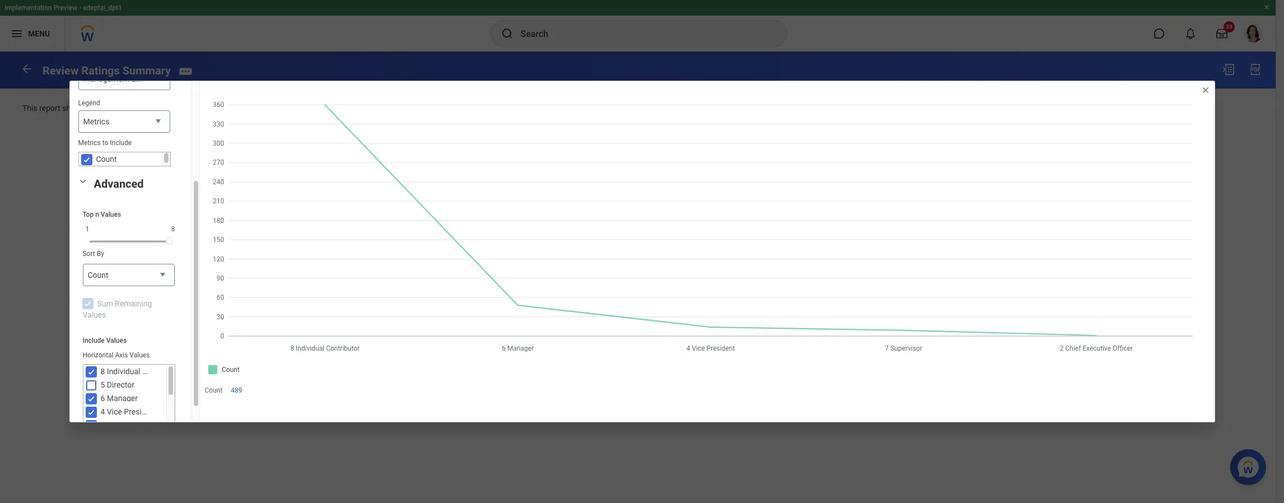 Task type: describe. For each thing, give the bounding box(es) containing it.
(meets
[[316, 104, 341, 112]]

that
[[171, 104, 184, 112]]

management
[[83, 75, 129, 84]]

7 supervisor
[[101, 421, 144, 430]]

count inside metrics to include group
[[96, 155, 117, 164]]

group containing management level
[[70, 30, 178, 175]]

489 button
[[231, 386, 244, 395]]

report
[[39, 104, 60, 112]]

axis
[[115, 351, 128, 359]]

metrics button
[[78, 110, 170, 133]]

organizations
[[805, 104, 853, 112]]

2 and from the left
[[855, 104, 868, 112]]

check small image for count
[[80, 153, 93, 166]]

1 and from the left
[[718, 104, 731, 112]]

include values group
[[74, 328, 183, 434]]

summary
[[123, 64, 171, 77]]

level
[[131, 75, 149, 84]]

expectations
[[422, 104, 466, 112]]

management level
[[83, 75, 149, 84]]

count inside count dropdown button
[[88, 271, 108, 280]]

profile logan mcneil element
[[1238, 21, 1270, 46]]

were
[[186, 104, 203, 112]]

check small image for 8 individual contributor
[[84, 365, 98, 379]]

cycle.
[[562, 104, 582, 112]]

individual
[[107, 367, 140, 376]]

vice
[[107, 407, 122, 416]]

1 vertical spatial check small image
[[81, 297, 94, 311]]

2 on from the left
[[897, 104, 905, 112]]

shows
[[62, 104, 85, 112]]

metrics for metrics to include
[[78, 139, 101, 147]]

manager inside review ratings summary main content
[[961, 104, 992, 112]]

metrics for metrics
[[83, 117, 109, 126]]

5 director
[[101, 381, 134, 389]]

director
[[107, 381, 134, 389]]

search image
[[501, 27, 514, 40]]

1
[[85, 225, 89, 233]]

view printable version (pdf) image
[[1250, 63, 1263, 76]]

inbox large image
[[1217, 28, 1228, 39]]

to
[[102, 139, 108, 147]]

review
[[538, 104, 560, 112]]

organization
[[672, 104, 716, 112]]

supervisory
[[629, 104, 670, 112]]

implementation preview -   adeptai_dpt1 banner
[[0, 0, 1276, 52]]

legend group
[[78, 99, 170, 133]]

values for horizontal
[[130, 351, 150, 359]]

check small image for 7 supervisor
[[84, 419, 98, 433]]

1 the from the left
[[87, 104, 98, 112]]

etc.)
[[468, 104, 484, 112]]

implementation
[[4, 4, 52, 12]]

metrics to include group
[[78, 138, 171, 167]]

advanced button
[[94, 177, 144, 191]]

president
[[124, 407, 157, 416]]

top n values
[[83, 211, 121, 219]]

used
[[878, 104, 895, 112]]

values for top
[[101, 211, 121, 219]]

adeptai_dpt1
[[83, 4, 122, 12]]

preview
[[54, 4, 77, 12]]

include inside metrics to include group
[[110, 139, 132, 147]]

check small image for 4 vice president
[[84, 406, 98, 419]]

review ratings summary link
[[43, 64, 171, 77]]

previous page image
[[20, 62, 34, 76]]

count
[[100, 104, 120, 112]]

manager inside horizontal axis values group
[[107, 394, 138, 403]]

0 horizontal spatial review
[[43, 64, 79, 77]]

2 vertical spatial count
[[205, 387, 223, 394]]

of
[[122, 104, 129, 112]]



Task type: locate. For each thing, give the bounding box(es) containing it.
sort by
[[83, 250, 104, 258]]

metrics to include
[[78, 139, 132, 147]]

on right used
[[897, 104, 905, 112]]

489
[[231, 387, 242, 394]]

2 the from the left
[[510, 104, 521, 112]]

rating
[[292, 104, 314, 112]]

metrics left to
[[78, 139, 101, 147]]

0 horizontal spatial on
[[618, 104, 627, 112]]

subordinate
[[761, 104, 803, 112]]

chevron down image
[[76, 178, 89, 186]]

check small image inside metrics to include group
[[80, 153, 93, 166]]

ratings
[[81, 64, 120, 77]]

8 inside top n values group
[[171, 225, 175, 233]]

the left last
[[510, 104, 521, 112]]

on right the (prompts
[[618, 104, 627, 112]]

include values
[[83, 337, 127, 345]]

advanced
[[94, 177, 144, 191]]

close chart settings image
[[1202, 86, 1211, 95]]

-
[[79, 4, 81, 12]]

0 vertical spatial count
[[96, 155, 117, 164]]

on
[[618, 104, 627, 112], [897, 104, 905, 112]]

review ratings summary main content
[[0, 52, 1276, 145]]

check small image
[[84, 365, 98, 379], [84, 406, 98, 419], [84, 419, 98, 433]]

0 vertical spatial check small image
[[80, 153, 93, 166]]

n
[[95, 211, 99, 219]]

expectations,
[[342, 104, 389, 112]]

review right the given
[[265, 104, 290, 112]]

advanced dialog
[[69, 0, 1216, 434]]

check small image for 6 manager
[[84, 392, 98, 406]]

1 vertical spatial review
[[265, 104, 290, 112]]

sort
[[83, 250, 95, 258]]

check small image
[[80, 153, 93, 166], [81, 297, 94, 311], [84, 392, 98, 406]]

6
[[101, 394, 105, 403]]

check small image left 4
[[84, 406, 98, 419]]

values inside "sum remaining values"
[[83, 311, 106, 319]]

review right previous page image
[[43, 64, 79, 77]]

metrics down count on the top
[[83, 117, 109, 126]]

close environment banner image
[[1264, 4, 1271, 11]]

is
[[870, 104, 876, 112]]

values down the sum
[[83, 311, 106, 319]]

0 horizontal spatial 8
[[101, 367, 105, 376]]

values right n
[[101, 211, 121, 219]]

supervisor
[[107, 421, 144, 430]]

by
[[97, 250, 104, 258]]

1 horizontal spatial the
[[510, 104, 521, 112]]

include up 'horizontal'
[[83, 337, 105, 345]]

0 vertical spatial review
[[43, 64, 79, 77]]

7
[[101, 421, 105, 430]]

review ratings summary
[[43, 64, 171, 77]]

count
[[96, 155, 117, 164], [88, 271, 108, 280], [205, 387, 223, 394]]

0 vertical spatial manager
[[961, 104, 992, 112]]

1 horizontal spatial and
[[855, 104, 868, 112]]

1 horizontal spatial on
[[897, 104, 905, 112]]

2 vertical spatial check small image
[[84, 392, 98, 406]]

0 horizontal spatial and
[[718, 104, 731, 112]]

implementation preview -   adeptai_dpt1
[[4, 4, 122, 12]]

count down by
[[88, 271, 108, 280]]

check small image up chevron down icon
[[80, 153, 93, 166]]

last
[[523, 104, 536, 112]]

2 check small image from the top
[[84, 406, 98, 419]]

1 vertical spatial count
[[88, 271, 108, 280]]

count button
[[83, 264, 175, 287]]

0 vertical spatial include
[[733, 104, 759, 112]]

2 horizontal spatial the
[[907, 104, 918, 112]]

count down to
[[96, 155, 117, 164]]

"prompted"
[[920, 104, 959, 112]]

sum remaining values
[[83, 299, 152, 319]]

contributor
[[142, 367, 182, 376]]

this
[[22, 104, 37, 112]]

include left subordinate
[[733, 104, 759, 112]]

2 vertical spatial include
[[83, 337, 105, 345]]

legend
[[78, 99, 100, 107]]

1 horizontal spatial 8
[[171, 225, 175, 233]]

metrics inside dropdown button
[[83, 117, 109, 126]]

sum
[[97, 299, 113, 308]]

metrics inside group
[[78, 139, 101, 147]]

check small image left 7
[[84, 419, 98, 433]]

5
[[101, 381, 105, 389]]

2 horizontal spatial include
[[733, 104, 759, 112]]

horizontal axis values group
[[83, 351, 182, 433]]

values up 8 individual contributor
[[130, 351, 150, 359]]

employees
[[131, 104, 169, 112]]

given
[[245, 104, 263, 112]]

this report shows the count of employees that were assigned a given review rating (meets expectations, exceeds expectations etc.) during the last review cycle. (prompts on supervisory organization and include subordinate organizations and is used on the "prompted" manager dashboard).
[[22, 104, 1037, 112]]

1 horizontal spatial review
[[265, 104, 290, 112]]

1 vertical spatial metrics
[[78, 139, 101, 147]]

group
[[70, 30, 178, 175]]

review
[[43, 64, 79, 77], [265, 104, 290, 112]]

values up horizontal axis values
[[106, 337, 127, 345]]

0 horizontal spatial the
[[87, 104, 98, 112]]

notifications large image
[[1186, 28, 1197, 39]]

3 the from the left
[[907, 104, 918, 112]]

a
[[238, 104, 243, 112]]

1 vertical spatial include
[[110, 139, 132, 147]]

values for sum
[[83, 311, 106, 319]]

7 supervisor group
[[74, 175, 183, 434]]

include
[[733, 104, 759, 112], [110, 139, 132, 147], [83, 337, 105, 345]]

8 inside horizontal axis values group
[[101, 367, 105, 376]]

0 vertical spatial 8
[[171, 225, 175, 233]]

0 vertical spatial metrics
[[83, 117, 109, 126]]

exceeds
[[391, 104, 420, 112]]

include inside include values group
[[83, 337, 105, 345]]

sort by group
[[83, 250, 175, 287]]

the right used
[[907, 104, 918, 112]]

0 horizontal spatial manager
[[107, 394, 138, 403]]

6 manager
[[101, 394, 138, 403]]

(prompts
[[584, 104, 617, 112]]

remaining
[[115, 299, 152, 308]]

the
[[87, 104, 98, 112], [510, 104, 521, 112], [907, 104, 918, 112]]

horizontal
[[83, 351, 114, 359]]

1 vertical spatial 8
[[101, 367, 105, 376]]

3 check small image from the top
[[84, 419, 98, 433]]

management level button
[[78, 68, 170, 91]]

values
[[101, 211, 121, 219], [83, 311, 106, 319], [106, 337, 127, 345], [130, 351, 150, 359]]

and left the "is"
[[855, 104, 868, 112]]

check small image down 'horizontal'
[[84, 365, 98, 379]]

the left count on the top
[[87, 104, 98, 112]]

export to excel image
[[1223, 63, 1236, 76]]

1 on from the left
[[618, 104, 627, 112]]

during
[[486, 104, 508, 112]]

check small image left 6
[[84, 392, 98, 406]]

top
[[83, 211, 94, 219]]

dashboard).
[[994, 104, 1037, 112]]

horizontal axis values
[[83, 351, 150, 359]]

0 horizontal spatial include
[[83, 337, 105, 345]]

and right organization
[[718, 104, 731, 112]]

4
[[101, 407, 105, 416]]

8 for 8
[[171, 225, 175, 233]]

1 horizontal spatial include
[[110, 139, 132, 147]]

manager right '"prompted"'
[[961, 104, 992, 112]]

8 individual contributor
[[101, 367, 182, 376]]

count left 489
[[205, 387, 223, 394]]

1 check small image from the top
[[84, 365, 98, 379]]

include inside review ratings summary main content
[[733, 104, 759, 112]]

top n values group
[[83, 210, 178, 248]]

values inside group
[[101, 211, 121, 219]]

include right to
[[110, 139, 132, 147]]

assigned
[[205, 104, 237, 112]]

and
[[718, 104, 731, 112], [855, 104, 868, 112]]

1 vertical spatial manager
[[107, 394, 138, 403]]

check small image inside horizontal axis values group
[[84, 392, 98, 406]]

8 for 8 individual contributor
[[101, 367, 105, 376]]

metrics
[[83, 117, 109, 126], [78, 139, 101, 147]]

1 horizontal spatial manager
[[961, 104, 992, 112]]

manager
[[961, 104, 992, 112], [107, 394, 138, 403]]

check small image left the sum
[[81, 297, 94, 311]]

4 vice president
[[101, 407, 157, 416]]

8
[[171, 225, 175, 233], [101, 367, 105, 376]]

manager down "director"
[[107, 394, 138, 403]]



Task type: vqa. For each thing, say whether or not it's contained in the screenshot.
expectations
yes



